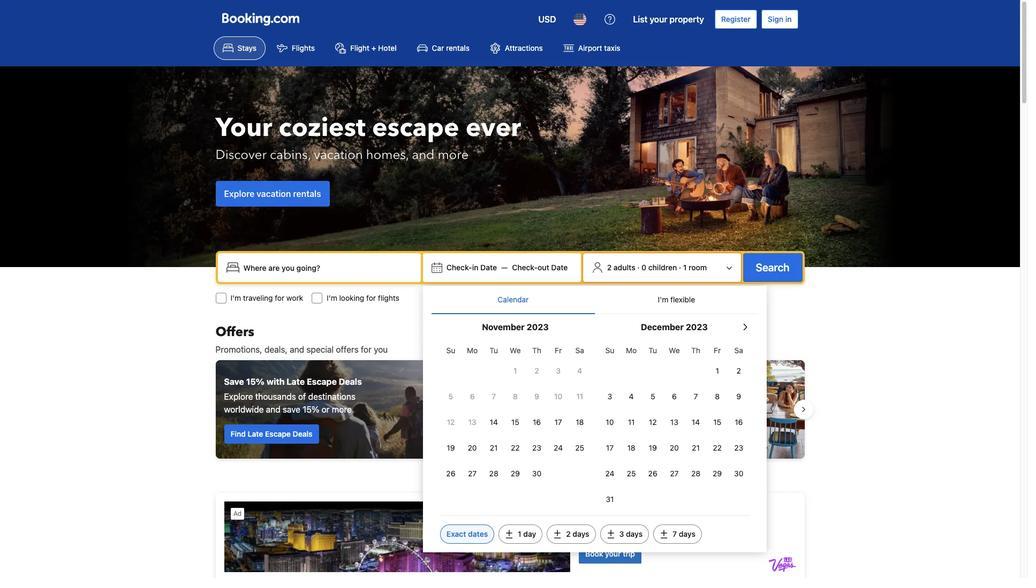 Task type: vqa. For each thing, say whether or not it's contained in the screenshot.


Task type: describe. For each thing, give the bounding box(es) containing it.
november
[[482, 322, 525, 332]]

stay
[[553, 436, 568, 445]]

18 November 2023 checkbox
[[569, 411, 591, 434]]

a
[[547, 436, 551, 445]]

you
[[374, 345, 388, 355]]

list
[[633, 14, 648, 24]]

27 November 2023 checkbox
[[462, 462, 483, 486]]

13 December 2023 checkbox
[[664, 411, 685, 434]]

6 for 6 november 2023 checkbox
[[470, 392, 475, 401]]

of
[[298, 392, 306, 402]]

2 adults · 0 children · 1 room button
[[588, 258, 737, 278]]

12 for 12 checkbox on the bottom of the page
[[649, 418, 657, 427]]

i'm for i'm traveling for work
[[231, 294, 241, 303]]

car rentals
[[432, 43, 470, 52]]

9 December 2023 checkbox
[[728, 385, 750, 409]]

at
[[592, 399, 599, 408]]

0 horizontal spatial 15%
[[246, 377, 265, 387]]

2 date from the left
[[551, 263, 568, 272]]

flights
[[292, 43, 315, 52]]

1 inside 1 december 2023 option
[[716, 366, 719, 376]]

escape
[[372, 110, 459, 145]]

worldwide
[[224, 405, 264, 415]]

deals,
[[265, 345, 288, 355]]

24 for 24 december 2023 option
[[606, 469, 615, 478]]

for inside offers promotions, deals, and special offers for you
[[361, 345, 372, 355]]

discover
[[216, 146, 267, 164]]

taxis
[[604, 43, 621, 52]]

offers promotions, deals, and special offers for you
[[216, 324, 388, 355]]

longest
[[565, 371, 596, 380]]

ever
[[466, 110, 521, 145]]

flight + hotel link
[[326, 36, 406, 60]]

save 15% with late escape deals explore thousands of destinations worldwide and save 15% or more
[[224, 377, 362, 415]]

—
[[501, 263, 508, 272]]

late inside save 15% with late escape deals explore thousands of destinations worldwide and save 15% or more
[[287, 377, 305, 387]]

2 adults · 0 children · 1 room
[[607, 263, 707, 272]]

24 December 2023 checkbox
[[599, 462, 621, 486]]

or
[[322, 405, 330, 415]]

advertisement region
[[216, 493, 805, 579]]

2023 for december 2023
[[686, 322, 708, 332]]

homes,
[[366, 146, 409, 164]]

and inside your coziest escape ever discover cabins, vacation homes, and more
[[412, 146, 435, 164]]

25 November 2023 checkbox
[[569, 437, 591, 460]]

2 days
[[566, 530, 590, 539]]

Where are you going? field
[[239, 258, 417, 277]]

23 December 2023 checkbox
[[728, 437, 750, 460]]

register link
[[715, 10, 757, 29]]

5 for 5 option
[[449, 392, 453, 401]]

flight + hotel
[[350, 43, 397, 52]]

28 for "28" option
[[489, 469, 499, 478]]

8 November 2023 checkbox
[[505, 385, 526, 409]]

7 days
[[673, 530, 696, 539]]

4 for "4 december 2023" checkbox
[[629, 392, 634, 401]]

take
[[523, 371, 542, 380]]

sign in
[[768, 14, 792, 24]]

21 December 2023 checkbox
[[685, 437, 707, 460]]

17 November 2023 checkbox
[[548, 411, 569, 434]]

stays
[[238, 43, 257, 52]]

we for november
[[510, 346, 521, 355]]

your
[[216, 110, 272, 145]]

7 for the 7 december 2023 checkbox at right
[[694, 392, 698, 401]]

4 December 2023 checkbox
[[621, 385, 642, 409]]

10 for 10 checkbox
[[606, 418, 614, 427]]

stays,
[[543, 399, 566, 408]]

work
[[287, 294, 303, 303]]

in for sign
[[786, 14, 792, 24]]

2 inside 'button'
[[607, 263, 612, 272]]

su for november
[[447, 346, 456, 355]]

december 2023
[[641, 322, 708, 332]]

1 day
[[518, 530, 536, 539]]

search
[[756, 261, 790, 274]]

explore inside explore vacation rentals link
[[224, 189, 255, 198]]

tu for december
[[649, 346, 657, 355]]

attractions
[[505, 43, 543, 52]]

properties
[[554, 386, 594, 395]]

save
[[224, 377, 244, 387]]

tab list containing calendar
[[432, 286, 758, 315]]

explore vacation rentals link
[[216, 181, 330, 207]]

coziest
[[279, 110, 366, 145]]

explore vacation rentals
[[224, 189, 321, 198]]

3 days
[[620, 530, 643, 539]]

register
[[721, 14, 751, 24]]

room
[[689, 263, 707, 272]]

browse
[[523, 386, 552, 395]]

your for longest
[[544, 371, 563, 380]]

2 November 2023 checkbox
[[526, 359, 548, 383]]

28 for 28 december 2023 option
[[692, 469, 701, 478]]

region containing take your longest vacation yet
[[207, 356, 813, 463]]

car
[[432, 43, 444, 52]]

26 for 26 november 2023 option
[[446, 469, 456, 478]]

i'm traveling for work
[[231, 294, 303, 303]]

with
[[267, 377, 285, 387]]

traveling
[[243, 294, 273, 303]]

1 · from the left
[[638, 263, 640, 272]]

17 for 17 option
[[606, 444, 614, 453]]

find for explore thousands of destinations worldwide and save 15% or more
[[231, 430, 246, 439]]

rates.
[[557, 411, 579, 421]]

27 December 2023 checkbox
[[664, 462, 685, 486]]

0
[[642, 263, 647, 272]]

20 December 2023 checkbox
[[664, 437, 685, 460]]

property
[[670, 14, 704, 24]]

29 for 29 option at the bottom of the page
[[713, 469, 722, 478]]

3 December 2023 checkbox
[[599, 385, 621, 409]]

14 for 14 option
[[692, 418, 700, 427]]

11 November 2023 checkbox
[[569, 385, 591, 409]]

1 inside 1 checkbox
[[514, 366, 517, 376]]

14 November 2023 checkbox
[[483, 411, 505, 434]]

13 November 2023 checkbox
[[462, 411, 483, 434]]

30 for 30 november 2023 checkbox on the bottom right of page
[[532, 469, 542, 478]]

1 22 from the left
[[511, 444, 520, 453]]

save
[[283, 405, 301, 415]]

26 November 2023 checkbox
[[440, 462, 462, 486]]

19 for 19 december 2023 checkbox at the bottom of page
[[649, 444, 657, 453]]

1 November 2023 checkbox
[[505, 359, 526, 383]]

in for check-
[[472, 263, 479, 272]]

4 for 4 november 2023 checkbox
[[578, 366, 582, 376]]

11 for 11 checkbox in the right of the page
[[628, 418, 635, 427]]

list your property link
[[627, 6, 711, 32]]

30 for '30' option
[[735, 469, 744, 478]]

find late escape deals link
[[224, 425, 319, 444]]

26 December 2023 checkbox
[[642, 462, 664, 486]]

13 for 13 checkbox
[[671, 418, 679, 427]]

7 for 7 option
[[492, 392, 496, 401]]

offers
[[216, 324, 254, 341]]

2 · from the left
[[679, 263, 681, 272]]

sign
[[768, 14, 784, 24]]

30 November 2023 checkbox
[[526, 462, 548, 486]]

and inside save 15% with late escape deals explore thousands of destinations worldwide and save 15% or more
[[266, 405, 281, 415]]

23 November 2023 checkbox
[[526, 437, 548, 460]]

list your property
[[633, 14, 704, 24]]

i'm for i'm flexible
[[658, 295, 669, 304]]

attractions link
[[481, 36, 552, 60]]

1 left day
[[518, 530, 522, 539]]

promotions,
[[216, 345, 262, 355]]

hotel
[[378, 43, 397, 52]]

more inside your coziest escape ever discover cabins, vacation homes, and more
[[438, 146, 469, 164]]

31
[[606, 495, 614, 504]]

6 for 6 checkbox
[[672, 392, 677, 401]]

children
[[649, 263, 677, 272]]

november 2023
[[482, 322, 549, 332]]

29 for 29 option
[[511, 469, 520, 478]]

mo for november
[[467, 346, 478, 355]]

sign in link
[[762, 10, 798, 29]]

days for 2 days
[[573, 530, 590, 539]]

flights
[[378, 294, 400, 303]]

grid for november
[[440, 340, 591, 486]]

airport
[[578, 43, 602, 52]]

december
[[641, 322, 684, 332]]

25 for 25 option
[[627, 469, 636, 478]]

your coziest escape ever discover cabins, vacation homes, and more
[[216, 110, 521, 164]]

calendar button
[[432, 286, 595, 314]]

0 horizontal spatial vacation
[[257, 189, 291, 198]]

21 November 2023 checkbox
[[483, 437, 505, 460]]

group of friends hiking in the mountains on a sunny day image
[[216, 361, 506, 459]]

14 December 2023 checkbox
[[685, 411, 707, 434]]

1 horizontal spatial 7
[[673, 530, 677, 539]]

6 November 2023 checkbox
[[462, 385, 483, 409]]

15 for 15 november 2023 "checkbox"
[[512, 418, 520, 427]]

su for december
[[606, 346, 615, 355]]

1 December 2023 checkbox
[[707, 359, 728, 383]]

for for work
[[275, 294, 285, 303]]

5 for 5 december 2023 'option'
[[651, 392, 655, 401]]

grid for december
[[599, 340, 750, 512]]

8 for 8 "checkbox"
[[513, 392, 518, 401]]



Task type: locate. For each thing, give the bounding box(es) containing it.
19 left 20 november 2023 checkbox
[[447, 444, 455, 453]]

2 explore from the top
[[224, 392, 253, 402]]

vacation inside take your longest vacation yet browse properties offering long- term stays, many at reduced monthly rates.
[[598, 371, 634, 380]]

8 inside 8 "checkbox"
[[513, 392, 518, 401]]

0 vertical spatial 3
[[556, 366, 561, 376]]

2 29 from the left
[[713, 469, 722, 478]]

24 right a
[[554, 444, 563, 453]]

0 horizontal spatial 30
[[532, 469, 542, 478]]

mo up the yet
[[626, 346, 637, 355]]

2023 down flexible at the bottom right
[[686, 322, 708, 332]]

2 23 from the left
[[735, 444, 744, 453]]

region
[[207, 356, 813, 463]]

8 December 2023 checkbox
[[707, 385, 728, 409]]

1 horizontal spatial i'm
[[658, 295, 669, 304]]

i'm
[[327, 294, 337, 303]]

16 November 2023 checkbox
[[526, 411, 548, 434]]

dates
[[468, 530, 488, 539]]

20 inside checkbox
[[468, 444, 477, 453]]

for left you
[[361, 345, 372, 355]]

12 for 12 november 2023 option
[[447, 418, 455, 427]]

6 inside checkbox
[[470, 392, 475, 401]]

5 inside option
[[449, 392, 453, 401]]

25 right stay
[[576, 444, 585, 453]]

0 horizontal spatial 5
[[449, 392, 453, 401]]

date right out
[[551, 263, 568, 272]]

0 horizontal spatial days
[[573, 530, 590, 539]]

20 inside option
[[670, 444, 679, 453]]

11 for 11 checkbox
[[577, 392, 583, 401]]

18 inside checkbox
[[576, 418, 584, 427]]

3 right 2 november 2023 option
[[556, 366, 561, 376]]

22 right 21 checkbox
[[713, 444, 722, 453]]

deals down save
[[293, 430, 313, 439]]

1 grid from the left
[[440, 340, 591, 486]]

vacation down cabins,
[[257, 189, 291, 198]]

· left '0'
[[638, 263, 640, 272]]

deals
[[339, 377, 362, 387], [293, 430, 313, 439]]

29 right "28" option
[[511, 469, 520, 478]]

26 inside checkbox
[[649, 469, 658, 478]]

deals up destinations
[[339, 377, 362, 387]]

find down worldwide
[[231, 430, 246, 439]]

take your longest vacation yet browse properties offering long- term stays, many at reduced monthly rates.
[[523, 371, 649, 421]]

17 left 18 checkbox
[[606, 444, 614, 453]]

13 for 13 option at the bottom left
[[469, 418, 477, 427]]

i'm inside button
[[658, 295, 669, 304]]

30 December 2023 checkbox
[[728, 462, 750, 486]]

0 vertical spatial late
[[287, 377, 305, 387]]

0 vertical spatial escape
[[307, 377, 337, 387]]

0 horizontal spatial tu
[[490, 346, 498, 355]]

22 December 2023 checkbox
[[707, 437, 728, 460]]

7 December 2023 checkbox
[[685, 385, 707, 409]]

1 th from the left
[[533, 346, 542, 355]]

7 right 6 november 2023 checkbox
[[492, 392, 496, 401]]

12
[[447, 418, 455, 427], [649, 418, 657, 427]]

18 December 2023 checkbox
[[621, 437, 642, 460]]

days for 7 days
[[679, 530, 696, 539]]

16 right 15 december 2023 option
[[735, 418, 743, 427]]

1 vertical spatial escape
[[265, 430, 291, 439]]

check- left —
[[447, 263, 472, 272]]

1 29 from the left
[[511, 469, 520, 478]]

14 inside 'option'
[[490, 418, 498, 427]]

22 November 2023 checkbox
[[505, 437, 526, 460]]

1 horizontal spatial 8
[[715, 392, 720, 401]]

0 horizontal spatial th
[[533, 346, 542, 355]]

0 horizontal spatial 8
[[513, 392, 518, 401]]

17 inside option
[[606, 444, 614, 453]]

0 horizontal spatial 26
[[446, 469, 456, 478]]

1 6 from the left
[[470, 392, 475, 401]]

vacation down coziest
[[314, 146, 363, 164]]

0 horizontal spatial deals
[[293, 430, 313, 439]]

escape inside save 15% with late escape deals explore thousands of destinations worldwide and save 15% or more
[[307, 377, 337, 387]]

2 vertical spatial vacation
[[598, 371, 634, 380]]

1 vertical spatial 15%
[[303, 405, 320, 415]]

0 horizontal spatial check-
[[447, 263, 472, 272]]

25
[[576, 444, 585, 453], [627, 469, 636, 478]]

we
[[510, 346, 521, 355], [669, 346, 680, 355]]

14 for the 14 november 2023 'option'
[[490, 418, 498, 427]]

1 horizontal spatial 20
[[670, 444, 679, 453]]

1 horizontal spatial th
[[692, 346, 701, 355]]

2 th from the left
[[692, 346, 701, 355]]

1 19 from the left
[[447, 444, 455, 453]]

1 horizontal spatial 2023
[[686, 322, 708, 332]]

2 fr from the left
[[714, 346, 721, 355]]

14 inside option
[[692, 418, 700, 427]]

18 right 17 option
[[628, 444, 636, 453]]

1 horizontal spatial 5
[[651, 392, 655, 401]]

0 horizontal spatial 28
[[489, 469, 499, 478]]

0 horizontal spatial date
[[481, 263, 497, 272]]

+
[[372, 43, 376, 52]]

i'm left flexible at the bottom right
[[658, 295, 669, 304]]

2 vertical spatial 3
[[620, 530, 624, 539]]

22 left 23 november 2023 checkbox
[[511, 444, 520, 453]]

9
[[535, 392, 539, 401], [737, 392, 741, 401]]

2 we from the left
[[669, 346, 680, 355]]

2 30 from the left
[[735, 469, 744, 478]]

20 November 2023 checkbox
[[462, 437, 483, 460]]

1 5 from the left
[[449, 392, 453, 401]]

10 down reduced
[[606, 418, 614, 427]]

0 horizontal spatial late
[[248, 430, 263, 439]]

28 right 27 november 2023 checkbox
[[489, 469, 499, 478]]

1 horizontal spatial 16
[[735, 418, 743, 427]]

1 tu from the left
[[490, 346, 498, 355]]

3 down 31 december 2023 option
[[620, 530, 624, 539]]

25 for the 25 november 2023 option on the right bottom
[[576, 444, 585, 453]]

looking
[[339, 294, 364, 303]]

2 horizontal spatial and
[[412, 146, 435, 164]]

18 inside checkbox
[[628, 444, 636, 453]]

0 vertical spatial more
[[438, 146, 469, 164]]

0 vertical spatial 25
[[576, 444, 585, 453]]

27 for 27 november 2023 checkbox
[[468, 469, 477, 478]]

29 right 28 december 2023 option
[[713, 469, 722, 478]]

19 December 2023 checkbox
[[642, 437, 664, 460]]

13 right 12 checkbox on the bottom of the page
[[671, 418, 679, 427]]

i'm left traveling
[[231, 294, 241, 303]]

we down december 2023
[[669, 346, 680, 355]]

and inside offers promotions, deals, and special offers for you
[[290, 345, 304, 355]]

15 inside "checkbox"
[[512, 418, 520, 427]]

1 horizontal spatial tu
[[649, 346, 657, 355]]

29
[[511, 469, 520, 478], [713, 469, 722, 478]]

2 2023 from the left
[[686, 322, 708, 332]]

8 for 8 option
[[715, 392, 720, 401]]

4 inside checkbox
[[629, 392, 634, 401]]

your right take
[[544, 371, 563, 380]]

1 mo from the left
[[467, 346, 478, 355]]

12 left 13 option at the bottom left
[[447, 418, 455, 427]]

23 right 22 checkbox
[[735, 444, 744, 453]]

your inside take your longest vacation yet browse properties offering long- term stays, many at reduced monthly rates.
[[544, 371, 563, 380]]

12 November 2023 checkbox
[[440, 411, 462, 434]]

rentals
[[446, 43, 470, 52], [293, 189, 321, 198]]

7 right 6 checkbox
[[694, 392, 698, 401]]

flights link
[[268, 36, 324, 60]]

0 vertical spatial 18
[[576, 418, 584, 427]]

1 horizontal spatial vacation
[[314, 146, 363, 164]]

2 21 from the left
[[692, 444, 700, 453]]

0 vertical spatial vacation
[[314, 146, 363, 164]]

progress bar
[[504, 468, 517, 472]]

su up offering
[[606, 346, 615, 355]]

15 inside option
[[714, 418, 722, 427]]

23 left a
[[533, 444, 542, 453]]

1 horizontal spatial days
[[626, 530, 643, 539]]

1 30 from the left
[[532, 469, 542, 478]]

30 right 29 option
[[532, 469, 542, 478]]

1 horizontal spatial 28
[[692, 469, 701, 478]]

0 horizontal spatial 25
[[576, 444, 585, 453]]

we up 1 checkbox
[[510, 346, 521, 355]]

21
[[490, 444, 498, 453], [692, 444, 700, 453]]

rentals down cabins,
[[293, 189, 321, 198]]

21 right 20 november 2023 checkbox
[[490, 444, 498, 453]]

27 right 26 checkbox
[[670, 469, 679, 478]]

2 8 from the left
[[715, 392, 720, 401]]

take your longest vacation yet image
[[708, 361, 805, 459]]

1 left take
[[514, 366, 517, 376]]

and down thousands
[[266, 405, 281, 415]]

16 down the term
[[533, 418, 541, 427]]

0 horizontal spatial fr
[[555, 346, 562, 355]]

7 right 3 days
[[673, 530, 677, 539]]

deals inside save 15% with late escape deals explore thousands of destinations worldwide and save 15% or more
[[339, 377, 362, 387]]

fr up the 3 november 2023 option at the bottom right of the page
[[555, 346, 562, 355]]

1 20 from the left
[[468, 444, 477, 453]]

28 December 2023 checkbox
[[685, 462, 707, 486]]

1 13 from the left
[[469, 418, 477, 427]]

1 left room
[[683, 263, 687, 272]]

exact dates
[[447, 530, 488, 539]]

15
[[512, 418, 520, 427], [714, 418, 722, 427]]

1 vertical spatial 24
[[606, 469, 615, 478]]

15 December 2023 checkbox
[[707, 411, 728, 434]]

18 for 18 checkbox
[[628, 444, 636, 453]]

17 inside checkbox
[[555, 418, 562, 427]]

0 horizontal spatial su
[[447, 346, 456, 355]]

3 for the 3 november 2023 option at the bottom right of the page
[[556, 366, 561, 376]]

9 inside checkbox
[[737, 392, 741, 401]]

28 right '27 december 2023' option
[[692, 469, 701, 478]]

i'm flexible
[[658, 295, 695, 304]]

late up of
[[287, 377, 305, 387]]

10 left many
[[555, 392, 563, 401]]

1 days from the left
[[573, 530, 590, 539]]

more inside save 15% with late escape deals explore thousands of destinations worldwide and save 15% or more
[[332, 405, 352, 415]]

th for december 2023
[[692, 346, 701, 355]]

explore
[[224, 189, 255, 198], [224, 392, 253, 402]]

3 right the at
[[608, 392, 612, 401]]

1 2023 from the left
[[527, 322, 549, 332]]

2 inside option
[[535, 366, 539, 376]]

2 28 from the left
[[692, 469, 701, 478]]

1 horizontal spatial check-
[[512, 263, 538, 272]]

fr for december 2023
[[714, 346, 721, 355]]

for left flights
[[366, 294, 376, 303]]

24
[[554, 444, 563, 453], [606, 469, 615, 478]]

21 right 20 option
[[692, 444, 700, 453]]

sa for november 2023
[[576, 346, 584, 355]]

1 27 from the left
[[468, 469, 477, 478]]

2 horizontal spatial 7
[[694, 392, 698, 401]]

in
[[786, 14, 792, 24], [472, 263, 479, 272]]

30 right 29 option at the bottom of the page
[[735, 469, 744, 478]]

2023 right november
[[527, 322, 549, 332]]

16 for 16 november 2023 option
[[533, 418, 541, 427]]

1 horizontal spatial 25
[[627, 469, 636, 478]]

and down 'escape'
[[412, 146, 435, 164]]

vacation inside your coziest escape ever discover cabins, vacation homes, and more
[[314, 146, 363, 164]]

27 right 26 november 2023 option
[[468, 469, 477, 478]]

2 mo from the left
[[626, 346, 637, 355]]

15 right the 14 november 2023 'option'
[[512, 418, 520, 427]]

your
[[650, 14, 668, 24], [544, 371, 563, 380]]

1 vertical spatial your
[[544, 371, 563, 380]]

1 left 2 december 2023 checkbox
[[716, 366, 719, 376]]

0 horizontal spatial 15
[[512, 418, 520, 427]]

17
[[555, 418, 562, 427], [606, 444, 614, 453]]

for
[[275, 294, 285, 303], [366, 294, 376, 303], [361, 345, 372, 355]]

0 vertical spatial explore
[[224, 189, 255, 198]]

5 right long-
[[651, 392, 655, 401]]

13 left the 14 november 2023 'option'
[[469, 418, 477, 427]]

1 fr from the left
[[555, 346, 562, 355]]

we for december
[[669, 346, 680, 355]]

19
[[447, 444, 455, 453], [649, 444, 657, 453]]

28 inside 28 december 2023 option
[[692, 469, 701, 478]]

usd button
[[532, 6, 563, 32]]

0 horizontal spatial 6
[[470, 392, 475, 401]]

mo up 6 november 2023 checkbox
[[467, 346, 478, 355]]

find a stay
[[530, 436, 568, 445]]

· right children
[[679, 263, 681, 272]]

7 November 2023 checkbox
[[483, 385, 505, 409]]

fr for november 2023
[[555, 346, 562, 355]]

date left —
[[481, 263, 497, 272]]

8 left the term
[[513, 392, 518, 401]]

2 14 from the left
[[692, 418, 700, 427]]

0 horizontal spatial rentals
[[293, 189, 321, 198]]

0 vertical spatial 11
[[577, 392, 583, 401]]

0 vertical spatial 24
[[554, 444, 563, 453]]

17 for 17 november 2023 checkbox at the bottom
[[555, 418, 562, 427]]

escape down save
[[265, 430, 291, 439]]

0 horizontal spatial 4
[[578, 366, 582, 376]]

find left a
[[530, 436, 545, 445]]

offers main content
[[207, 324, 813, 579]]

2 right 1 december 2023 option
[[737, 366, 741, 376]]

0 vertical spatial rentals
[[446, 43, 470, 52]]

6 inside checkbox
[[672, 392, 677, 401]]

stays link
[[213, 36, 266, 60]]

16 for 16 december 2023 "option"
[[735, 418, 743, 427]]

2 26 from the left
[[649, 469, 658, 478]]

0 horizontal spatial your
[[544, 371, 563, 380]]

offers
[[336, 345, 359, 355]]

19 left 20 option
[[649, 444, 657, 453]]

for for flights
[[366, 294, 376, 303]]

1 horizontal spatial 11
[[628, 418, 635, 427]]

2 check- from the left
[[512, 263, 538, 272]]

check-out date button
[[508, 258, 572, 277]]

check-in date button
[[442, 258, 501, 277]]

24 November 2023 checkbox
[[548, 437, 569, 460]]

usd
[[539, 14, 556, 24]]

15 November 2023 checkbox
[[505, 411, 526, 434]]

23 for 23 november 2023 checkbox
[[533, 444, 542, 453]]

5 inside 'option'
[[651, 392, 655, 401]]

1 horizontal spatial 26
[[649, 469, 658, 478]]

days for 3 days
[[626, 530, 643, 539]]

28
[[489, 469, 499, 478], [692, 469, 701, 478]]

1 horizontal spatial more
[[438, 146, 469, 164]]

fr up 1 december 2023 option
[[714, 346, 721, 355]]

late down worldwide
[[248, 430, 263, 439]]

27 inside '27 december 2023' option
[[670, 469, 679, 478]]

1 date from the left
[[481, 263, 497, 272]]

2 13 from the left
[[671, 418, 679, 427]]

3
[[556, 366, 561, 376], [608, 392, 612, 401], [620, 530, 624, 539]]

2 inside checkbox
[[737, 366, 741, 376]]

2 12 from the left
[[649, 418, 657, 427]]

0 horizontal spatial escape
[[265, 430, 291, 439]]

and
[[412, 146, 435, 164], [290, 345, 304, 355], [266, 405, 281, 415]]

18 down many
[[576, 418, 584, 427]]

find a stay link
[[523, 431, 574, 451]]

1 23 from the left
[[533, 444, 542, 453]]

0 horizontal spatial 3
[[556, 366, 561, 376]]

0 horizontal spatial find
[[231, 430, 246, 439]]

28 November 2023 checkbox
[[483, 462, 505, 486]]

10 December 2023 checkbox
[[599, 411, 621, 434]]

day
[[524, 530, 536, 539]]

car rentals link
[[408, 36, 479, 60]]

7
[[492, 392, 496, 401], [694, 392, 698, 401], [673, 530, 677, 539]]

4 November 2023 checkbox
[[569, 359, 591, 383]]

sa for december 2023
[[735, 346, 744, 355]]

13 inside checkbox
[[671, 418, 679, 427]]

16 December 2023 checkbox
[[728, 411, 750, 434]]

tu down november
[[490, 346, 498, 355]]

1 horizontal spatial 4
[[629, 392, 634, 401]]

12 inside 12 november 2023 option
[[447, 418, 455, 427]]

1 inside 2 adults · 0 children · 1 room 'button'
[[683, 263, 687, 272]]

8
[[513, 392, 518, 401], [715, 392, 720, 401]]

3 for 3 option
[[608, 392, 612, 401]]

2 15 from the left
[[714, 418, 722, 427]]

14 right 13 checkbox
[[692, 418, 700, 427]]

days
[[573, 530, 590, 539], [626, 530, 643, 539], [679, 530, 696, 539]]

flight
[[350, 43, 370, 52]]

2 6 from the left
[[672, 392, 677, 401]]

offering
[[596, 386, 626, 395]]

1 vertical spatial late
[[248, 430, 263, 439]]

7 inside checkbox
[[694, 392, 698, 401]]

16 inside "option"
[[735, 418, 743, 427]]

tu down december at the right bottom of page
[[649, 346, 657, 355]]

25 December 2023 checkbox
[[621, 462, 642, 486]]

escape up destinations
[[307, 377, 337, 387]]

20 for 20 option
[[670, 444, 679, 453]]

3 days from the left
[[679, 530, 696, 539]]

27
[[468, 469, 477, 478], [670, 469, 679, 478]]

28 inside "28" option
[[489, 469, 499, 478]]

9 November 2023 checkbox
[[526, 385, 548, 409]]

2 19 from the left
[[649, 444, 657, 453]]

long-
[[628, 386, 649, 395]]

10 for 10 option
[[555, 392, 563, 401]]

1 su from the left
[[447, 346, 456, 355]]

14
[[490, 418, 498, 427], [692, 418, 700, 427]]

tab list
[[432, 286, 758, 315]]

0 horizontal spatial 13
[[469, 418, 477, 427]]

23 for 23 checkbox
[[735, 444, 744, 453]]

6 left the 7 december 2023 checkbox at right
[[672, 392, 677, 401]]

24 inside checkbox
[[554, 444, 563, 453]]

9 inside option
[[535, 392, 539, 401]]

14 right 13 option at the bottom left
[[490, 418, 498, 427]]

tu
[[490, 346, 498, 355], [649, 346, 657, 355]]

0 horizontal spatial i'm
[[231, 294, 241, 303]]

1 horizontal spatial deals
[[339, 377, 362, 387]]

special
[[307, 345, 334, 355]]

8 inside 8 option
[[715, 392, 720, 401]]

yet
[[636, 371, 649, 380]]

0 horizontal spatial mo
[[467, 346, 478, 355]]

0 vertical spatial 10
[[555, 392, 563, 401]]

more right or
[[332, 405, 352, 415]]

1 vertical spatial explore
[[224, 392, 253, 402]]

1 vertical spatial 25
[[627, 469, 636, 478]]

tu for november
[[490, 346, 498, 355]]

17 December 2023 checkbox
[[599, 437, 621, 460]]

1 horizontal spatial 13
[[671, 418, 679, 427]]

grid
[[440, 340, 591, 486], [599, 340, 750, 512]]

0 horizontal spatial 10
[[555, 392, 563, 401]]

0 horizontal spatial 24
[[554, 444, 563, 453]]

1 horizontal spatial and
[[290, 345, 304, 355]]

15 right 14 option
[[714, 418, 722, 427]]

su up 5 option
[[447, 346, 456, 355]]

2 horizontal spatial 3
[[620, 530, 624, 539]]

4 up properties
[[578, 366, 582, 376]]

1 28 from the left
[[489, 469, 499, 478]]

10 inside 10 option
[[555, 392, 563, 401]]

24 inside option
[[606, 469, 615, 478]]

12 December 2023 checkbox
[[642, 411, 664, 434]]

find
[[231, 430, 246, 439], [530, 436, 545, 445]]

out
[[538, 263, 549, 272]]

0 horizontal spatial 18
[[576, 418, 584, 427]]

13 inside option
[[469, 418, 477, 427]]

0 horizontal spatial 16
[[533, 418, 541, 427]]

check- right —
[[512, 263, 538, 272]]

19 for 19 checkbox on the left bottom
[[447, 444, 455, 453]]

2 right day
[[566, 530, 571, 539]]

1 sa from the left
[[576, 346, 584, 355]]

su
[[447, 346, 456, 355], [606, 346, 615, 355]]

3 November 2023 checkbox
[[548, 359, 569, 383]]

12 right 11 checkbox in the right of the page
[[649, 418, 657, 427]]

calendar
[[498, 295, 529, 304]]

0 vertical spatial and
[[412, 146, 435, 164]]

2023 for november 2023
[[527, 322, 549, 332]]

2 sa from the left
[[735, 346, 744, 355]]

5 left 6 november 2023 checkbox
[[449, 392, 453, 401]]

your for property
[[650, 14, 668, 24]]

find for browse properties offering long- term stays, many at reduced monthly rates.
[[530, 436, 545, 445]]

30 inside checkbox
[[532, 469, 542, 478]]

progress bar inside 'offers' 'main content'
[[504, 468, 517, 472]]

sa up 2 december 2023 checkbox
[[735, 346, 744, 355]]

27 inside 27 november 2023 checkbox
[[468, 469, 477, 478]]

booking.com image
[[222, 13, 299, 26]]

10 inside 10 checkbox
[[606, 418, 614, 427]]

1 vertical spatial 4
[[629, 392, 634, 401]]

1 horizontal spatial rentals
[[446, 43, 470, 52]]

1 14 from the left
[[490, 418, 498, 427]]

2 su from the left
[[606, 346, 615, 355]]

0 horizontal spatial 21
[[490, 444, 498, 453]]

late inside find late escape deals link
[[248, 430, 263, 439]]

your inside list your property link
[[650, 14, 668, 24]]

2 27 from the left
[[670, 469, 679, 478]]

1 21 from the left
[[490, 444, 498, 453]]

explore inside save 15% with late escape deals explore thousands of destinations worldwide and save 15% or more
[[224, 392, 253, 402]]

23
[[533, 444, 542, 453], [735, 444, 744, 453]]

1 we from the left
[[510, 346, 521, 355]]

29 November 2023 checkbox
[[505, 462, 526, 486]]

1 vertical spatial 11
[[628, 418, 635, 427]]

1 16 from the left
[[533, 418, 541, 427]]

1 horizontal spatial 19
[[649, 444, 657, 453]]

23 inside checkbox
[[533, 444, 542, 453]]

10 November 2023 checkbox
[[548, 385, 569, 409]]

0 vertical spatial 17
[[555, 418, 562, 427]]

31 December 2023 checkbox
[[599, 488, 621, 512]]

find late escape deals
[[231, 430, 313, 439]]

1 vertical spatial deals
[[293, 430, 313, 439]]

11 December 2023 checkbox
[[621, 411, 642, 434]]

1 15 from the left
[[512, 418, 520, 427]]

2 vertical spatial and
[[266, 405, 281, 415]]

4 inside checkbox
[[578, 366, 582, 376]]

more
[[438, 146, 469, 164], [332, 405, 352, 415]]

1 horizontal spatial grid
[[599, 340, 750, 512]]

th for november 2023
[[533, 346, 542, 355]]

29 December 2023 checkbox
[[707, 462, 728, 486]]

airport taxis
[[578, 43, 621, 52]]

5 December 2023 checkbox
[[642, 385, 664, 409]]

1 9 from the left
[[535, 392, 539, 401]]

5 November 2023 checkbox
[[440, 385, 462, 409]]

20 right 19 checkbox on the left bottom
[[468, 444, 477, 453]]

20 for 20 november 2023 checkbox
[[468, 444, 477, 453]]

26 left 27 november 2023 checkbox
[[446, 469, 456, 478]]

11 left the at
[[577, 392, 583, 401]]

16
[[533, 418, 541, 427], [735, 418, 743, 427]]

30 inside option
[[735, 469, 744, 478]]

2 9 from the left
[[737, 392, 741, 401]]

0 horizontal spatial 27
[[468, 469, 477, 478]]

25 right 24 december 2023 option
[[627, 469, 636, 478]]

1 12 from the left
[[447, 418, 455, 427]]

mo for december
[[626, 346, 637, 355]]

0 vertical spatial deals
[[339, 377, 362, 387]]

24 for 24 november 2023 checkbox
[[554, 444, 563, 453]]

9 for 9 checkbox
[[737, 392, 741, 401]]

0 horizontal spatial 22
[[511, 444, 520, 453]]

16 inside option
[[533, 418, 541, 427]]

th down december 2023
[[692, 346, 701, 355]]

27 for '27 december 2023' option
[[670, 469, 679, 478]]

18 for 18 november 2023 checkbox at the bottom right of the page
[[576, 418, 584, 427]]

2 December 2023 checkbox
[[728, 359, 750, 383]]

search button
[[743, 253, 803, 282]]

adults
[[614, 263, 636, 272]]

19 November 2023 checkbox
[[440, 437, 462, 460]]

0 vertical spatial 15%
[[246, 377, 265, 387]]

1 horizontal spatial 30
[[735, 469, 744, 478]]

26 for 26 checkbox
[[649, 469, 658, 478]]

explore up worldwide
[[224, 392, 253, 402]]

destinations
[[308, 392, 356, 402]]

1 explore from the top
[[224, 189, 255, 198]]

0 horizontal spatial 29
[[511, 469, 520, 478]]

26
[[446, 469, 456, 478], [649, 469, 658, 478]]

26 inside option
[[446, 469, 456, 478]]

12 inside 12 checkbox
[[649, 418, 657, 427]]

1 horizontal spatial 15
[[714, 418, 722, 427]]

23 inside checkbox
[[735, 444, 744, 453]]

7 inside option
[[492, 392, 496, 401]]

0 horizontal spatial 19
[[447, 444, 455, 453]]

6 December 2023 checkbox
[[664, 385, 685, 409]]

24 left 25 option
[[606, 469, 615, 478]]

2
[[607, 263, 612, 272], [535, 366, 539, 376], [737, 366, 741, 376], [566, 530, 571, 539]]

4
[[578, 366, 582, 376], [629, 392, 634, 401]]

your right list
[[650, 14, 668, 24]]

1 horizontal spatial mo
[[626, 346, 637, 355]]

2 tu from the left
[[649, 346, 657, 355]]

vacation up offering
[[598, 371, 634, 380]]

2 16 from the left
[[735, 418, 743, 427]]

2 20 from the left
[[670, 444, 679, 453]]

1 vertical spatial and
[[290, 345, 304, 355]]

2 grid from the left
[[599, 340, 750, 512]]

and right "deals,"
[[290, 345, 304, 355]]

2 5 from the left
[[651, 392, 655, 401]]

i'm
[[231, 294, 241, 303], [658, 295, 669, 304]]

1 26 from the left
[[446, 469, 456, 478]]

15 for 15 december 2023 option
[[714, 418, 722, 427]]

1 horizontal spatial 24
[[606, 469, 615, 478]]

0 horizontal spatial in
[[472, 263, 479, 272]]

explore down discover
[[224, 189, 255, 198]]

exact
[[447, 530, 466, 539]]

26 right 25 option
[[649, 469, 658, 478]]

9 for 9 option
[[535, 392, 539, 401]]

monthly
[[523, 411, 554, 421]]

1 vertical spatial 17
[[606, 444, 614, 453]]

6
[[470, 392, 475, 401], [672, 392, 677, 401]]

2 22 from the left
[[713, 444, 722, 453]]

many
[[568, 399, 589, 408]]

0 vertical spatial in
[[786, 14, 792, 24]]

2 days from the left
[[626, 530, 643, 539]]

i'm looking for flights
[[327, 294, 400, 303]]

1 horizontal spatial su
[[606, 346, 615, 355]]

1 check- from the left
[[447, 263, 472, 272]]

1 horizontal spatial find
[[530, 436, 545, 445]]

9 left stays,
[[535, 392, 539, 401]]

flexible
[[671, 295, 695, 304]]

1 8 from the left
[[513, 392, 518, 401]]



